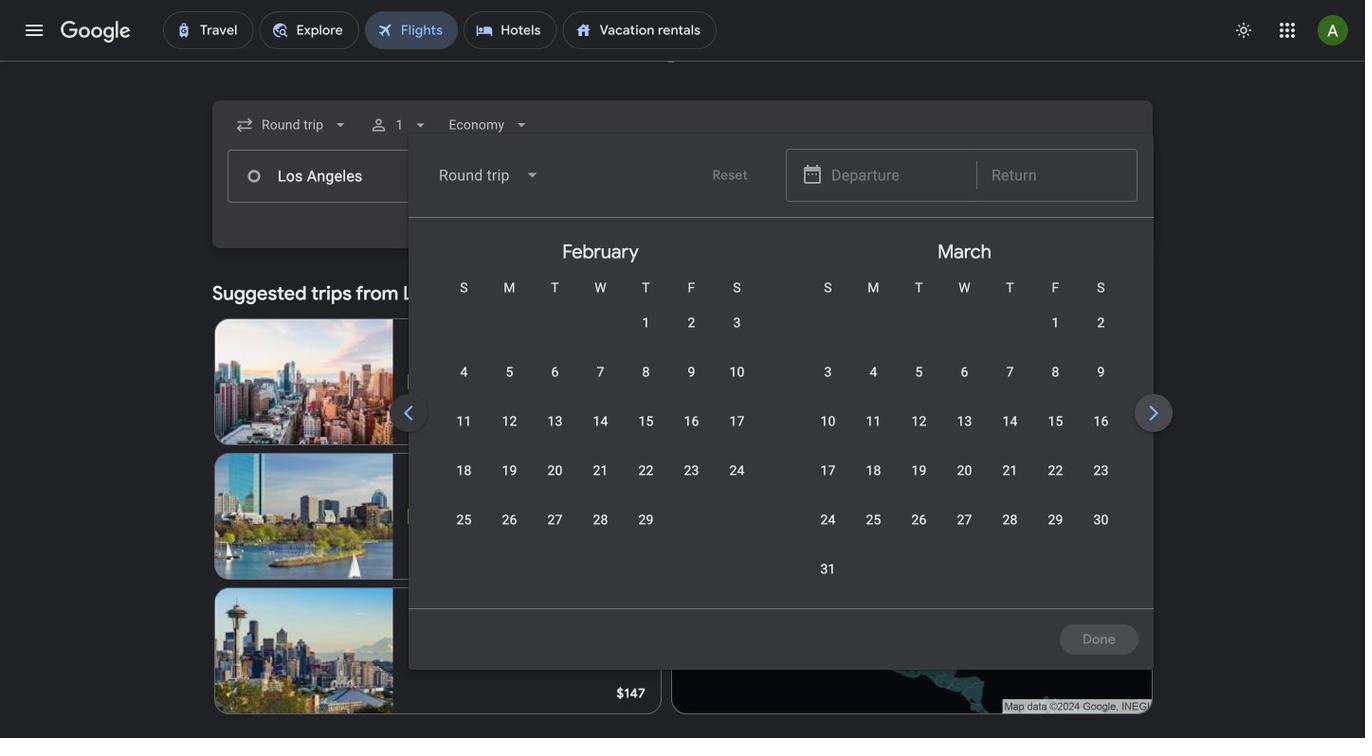 Task type: locate. For each thing, give the bounding box(es) containing it.
mon, feb 19 element
[[500, 462, 515, 481]]

fri, feb 9 element
[[685, 363, 693, 382]]

row up wed, feb 21 element
[[439, 404, 758, 458]]

thu, feb 29 element
[[636, 511, 651, 530]]

wed, feb 21 element
[[591, 462, 606, 481]]

thu, feb 15 element
[[636, 412, 651, 431]]

grid
[[416, 226, 1365, 620]]

sat, mar 9 element
[[1095, 363, 1103, 382]]

mon, mar 18 element
[[864, 462, 879, 481]]

None text field
[[228, 150, 495, 203]]

sun, feb 18 element
[[454, 462, 469, 481]]

suggested trips from los angeles region
[[212, 271, 1153, 723]]

change appearance image
[[1221, 8, 1267, 53]]

thu, mar 14 element
[[1000, 412, 1016, 431]]

tue, mar 19 element
[[909, 462, 925, 481]]

tue, feb 13 element
[[545, 412, 560, 431]]

 image
[[473, 507, 477, 526]]

grid inside flight search field
[[416, 226, 1365, 620]]

fri, mar 1 element
[[1050, 314, 1057, 333]]

1 row group from the left
[[416, 226, 780, 601]]

previous image
[[386, 391, 431, 436]]

sun, mar 17 element
[[818, 462, 834, 481]]

mon, feb 26 element
[[500, 511, 515, 530]]

row up wed, mar 27 element
[[803, 453, 1122, 507]]

row up the 'fri, mar 8' element at the right
[[1031, 298, 1122, 359]]

row
[[621, 298, 758, 359], [1031, 298, 1122, 359], [439, 355, 758, 409], [803, 355, 1122, 409], [439, 404, 758, 458], [803, 404, 1122, 458], [439, 453, 758, 507], [803, 453, 1122, 507], [439, 503, 667, 557], [803, 503, 1122, 557]]

sat, feb 10 element
[[727, 363, 742, 382]]

fri, mar 22 element
[[1046, 462, 1061, 481]]

None field
[[228, 108, 358, 142], [441, 108, 539, 142], [424, 153, 555, 198], [228, 108, 358, 142], [441, 108, 539, 142], [424, 153, 555, 198]]

mon, feb 12 element
[[500, 412, 515, 431]]

sat, feb 3 element
[[731, 314, 739, 333]]

row group
[[416, 226, 780, 601], [780, 226, 1144, 606], [1144, 226, 1365, 601]]

tue, mar 5 element
[[913, 363, 921, 382]]

sun, mar 24 element
[[818, 511, 834, 530]]

Flight search field
[[197, 101, 1365, 670]]

thu, feb 8 element
[[640, 363, 648, 382]]

next image
[[1131, 391, 1177, 436]]

wed, feb 14 element
[[591, 412, 606, 431]]

wed, mar 20 element
[[955, 462, 970, 481]]

sun, mar 10 element
[[818, 412, 834, 431]]

thu, mar 28 element
[[1000, 511, 1016, 530]]

row down tue, feb 20 element
[[439, 503, 667, 557]]

sat, mar 30 element
[[1091, 511, 1107, 530]]

thu, mar 21 element
[[1000, 462, 1016, 481]]

Return text field
[[992, 150, 1123, 201], [991, 151, 1122, 202]]

145 US dollars text field
[[616, 416, 646, 433]]

tue, feb 27 element
[[545, 511, 560, 530]]



Task type: vqa. For each thing, say whether or not it's contained in the screenshot.
the Restaurants
no



Task type: describe. For each thing, give the bounding box(es) containing it.
tue, feb 6 element
[[549, 363, 557, 382]]

mon, mar 25 element
[[864, 511, 879, 530]]

row down wed, mar 20 element
[[803, 503, 1122, 557]]

row up wed, feb 14 element
[[439, 355, 758, 409]]

sun, feb 4 element
[[458, 363, 466, 382]]

sun, mar 31 element
[[818, 560, 834, 579]]

spirit image
[[408, 509, 424, 524]]

tue, feb 20 element
[[545, 462, 560, 481]]

wed, feb 28 element
[[591, 511, 606, 530]]

sat, mar 2 element
[[1095, 314, 1103, 333]]

sun, feb 11 element
[[454, 412, 469, 431]]

main menu image
[[23, 19, 46, 42]]

tue, mar 12 element
[[909, 412, 925, 431]]

thu, feb 1 element
[[640, 314, 648, 333]]

fri, feb 16 element
[[682, 412, 697, 431]]

row up wed, feb 28 element
[[439, 453, 758, 507]]

mon, feb 5 element
[[503, 363, 511, 382]]

fri, feb 23 element
[[682, 462, 697, 481]]

147 US dollars text field
[[617, 686, 646, 703]]

row up wed, mar 13 element
[[803, 355, 1122, 409]]

sun, mar 3 element
[[822, 363, 830, 382]]

mon, mar 11 element
[[864, 412, 879, 431]]

fri, mar 8 element
[[1050, 363, 1057, 382]]

spirit image
[[408, 375, 424, 390]]

wed, mar 13 element
[[955, 412, 970, 431]]

2 row group from the left
[[780, 226, 1144, 606]]

sat, feb 17 element
[[727, 412, 742, 431]]

sat, mar 23 element
[[1091, 462, 1107, 481]]

mon, mar 4 element
[[868, 363, 875, 382]]

sat, feb 24 element
[[727, 462, 742, 481]]

wed, mar 6 element
[[959, 363, 966, 382]]

thu, feb 22 element
[[636, 462, 651, 481]]

row up the fri, feb 9 element
[[621, 298, 758, 359]]

wed, mar 27 element
[[955, 511, 970, 530]]

row up wed, mar 20 element
[[803, 404, 1122, 458]]

fri, feb 2 element
[[685, 314, 693, 333]]

thu, mar 7 element
[[1004, 363, 1012, 382]]

sun, feb 25 element
[[454, 511, 469, 530]]

tue, mar 26 element
[[909, 511, 925, 530]]

3 row group from the left
[[1144, 226, 1365, 601]]

fri, mar 29 element
[[1046, 511, 1061, 530]]

Departure text field
[[832, 150, 962, 201]]

Departure text field
[[831, 151, 961, 202]]

fri, mar 15 element
[[1046, 412, 1061, 431]]

wed, feb 7 element
[[594, 363, 602, 382]]

sat, mar 16 element
[[1091, 412, 1107, 431]]



